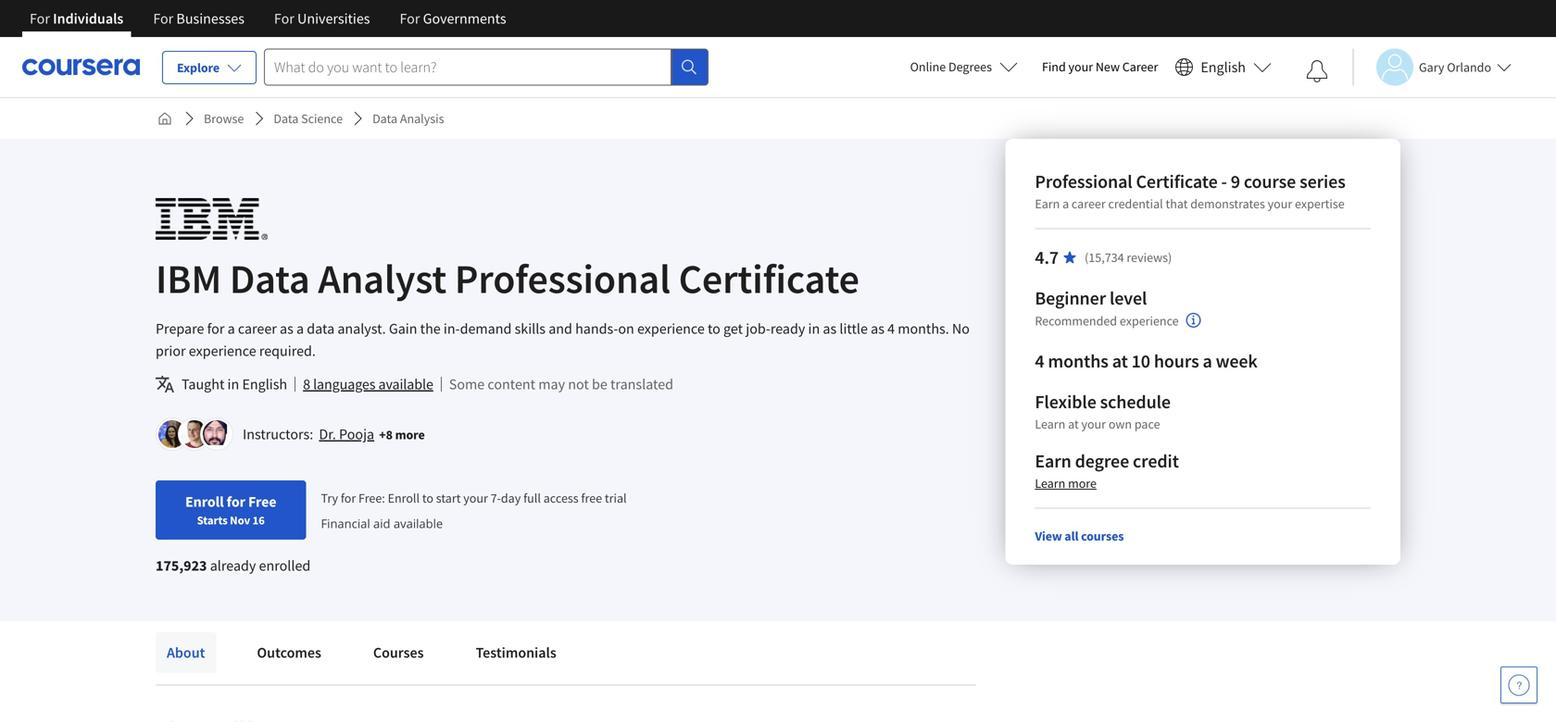 Task type: describe. For each thing, give the bounding box(es) containing it.
may
[[538, 375, 565, 394]]

testimonials
[[476, 644, 556, 662]]

home image
[[157, 111, 172, 126]]

your inside the professional certificate - 9 course series earn a career credential that demonstrates your expertise
[[1268, 195, 1292, 212]]

+8
[[379, 427, 393, 443]]

months
[[1048, 350, 1109, 373]]

for for businesses
[[153, 9, 173, 28]]

for businesses
[[153, 9, 244, 28]]

available inside button
[[378, 375, 433, 394]]

gary
[[1419, 59, 1445, 75]]

get
[[724, 320, 743, 338]]

some content may not be translated
[[449, 375, 673, 394]]

explore
[[177, 59, 220, 76]]

earn inside the professional certificate - 9 course series earn a career credential that demonstrates your expertise
[[1035, 195, 1060, 212]]

for universities
[[274, 9, 370, 28]]

outcomes
[[257, 644, 321, 662]]

data up data
[[230, 253, 310, 304]]

in inside the 'prepare for a career as a data analyst. gain the in-demand skills and hands-on experience to get job-ready in as little as 4 months. no prior experience required.'
[[808, 320, 820, 338]]

flexible
[[1035, 390, 1097, 414]]

dr.
[[319, 425, 336, 444]]

english button
[[1167, 37, 1279, 97]]

credential
[[1108, 195, 1163, 212]]

in-
[[444, 320, 460, 338]]

professional inside the professional certificate - 9 course series earn a career credential that demonstrates your expertise
[[1035, 170, 1133, 193]]

degree
[[1075, 450, 1129, 473]]

prepare
[[156, 320, 204, 338]]

information about difficulty level pre-requisites. image
[[1186, 313, 1201, 328]]

8
[[303, 375, 310, 394]]

earn inside earn degree credit learn more
[[1035, 450, 1071, 473]]

english inside button
[[1201, 58, 1246, 76]]

flexible schedule learn at your own pace
[[1035, 390, 1171, 433]]

no
[[952, 320, 970, 338]]

What do you want to learn? text field
[[264, 49, 672, 86]]

your inside find your new career link
[[1069, 58, 1093, 75]]

try for free: enroll to start your 7-day full access free trial financial aid available
[[321, 490, 627, 532]]

learn inside flexible schedule learn at your own pace
[[1035, 416, 1066, 433]]

2 as from the left
[[823, 320, 837, 338]]

analysis
[[400, 110, 444, 127]]

day
[[501, 490, 521, 506]]

3 as from the left
[[871, 320, 885, 338]]

science
[[301, 110, 343, 127]]

starts
[[197, 513, 228, 528]]

9
[[1231, 170, 1240, 193]]

week
[[1216, 350, 1258, 373]]

that
[[1166, 195, 1188, 212]]

access
[[543, 490, 579, 506]]

course
[[1244, 170, 1296, 193]]

16
[[252, 513, 265, 528]]

for for try
[[341, 490, 356, 506]]

enrolled
[[259, 557, 311, 575]]

prior
[[156, 342, 186, 360]]

gary orlando button
[[1352, 49, 1512, 86]]

career inside the 'prepare for a career as a data analyst. gain the in-demand skills and hands-on experience to get job-ready in as little as 4 months. no prior experience required.'
[[238, 320, 277, 338]]

hands-
[[575, 320, 618, 338]]

dr. pooja link
[[319, 425, 374, 444]]

10
[[1132, 350, 1150, 373]]

recommended
[[1035, 313, 1117, 329]]

on
[[618, 320, 634, 338]]

aid
[[373, 515, 390, 532]]

8 languages available button
[[303, 373, 433, 396]]

a left data
[[296, 320, 304, 338]]

4 inside the 'prepare for a career as a data analyst. gain the in-demand skills and hands-on experience to get job-ready in as little as 4 months. no prior experience required.'
[[888, 320, 895, 338]]

data
[[307, 320, 335, 338]]

-
[[1221, 170, 1227, 193]]

businesses
[[176, 9, 244, 28]]

online degrees
[[910, 58, 992, 75]]

career inside the professional certificate - 9 course series earn a career credential that demonstrates your expertise
[[1072, 195, 1106, 212]]

reviews)
[[1127, 249, 1172, 266]]

analyst.
[[337, 320, 386, 338]]

enroll for free starts nov 16
[[185, 493, 276, 528]]

taught in english
[[182, 375, 287, 394]]

online
[[910, 58, 946, 75]]

view
[[1035, 528, 1062, 545]]

governments
[[423, 9, 506, 28]]

for governments
[[400, 9, 506, 28]]

rav ahuja image
[[203, 421, 231, 448]]

learn more link
[[1035, 475, 1097, 492]]

demand
[[460, 320, 512, 338]]

for for governments
[[400, 9, 420, 28]]

recommended experience
[[1035, 313, 1179, 329]]

0 horizontal spatial experience
[[189, 342, 256, 360]]

level
[[1110, 287, 1147, 310]]

+8 more button
[[379, 426, 425, 444]]

outcomes link
[[246, 633, 332, 673]]

earn degree credit learn more
[[1035, 450, 1179, 492]]

the
[[420, 320, 441, 338]]

free
[[248, 493, 276, 511]]

ready
[[771, 320, 805, 338]]

courses
[[1081, 528, 1124, 545]]

find
[[1042, 58, 1066, 75]]

credit
[[1133, 450, 1179, 473]]

professional certificate - 9 course series earn a career credential that demonstrates your expertise
[[1035, 170, 1346, 212]]

financial aid available button
[[321, 515, 443, 532]]

individuals
[[53, 9, 123, 28]]

enroll inside "try for free: enroll to start your 7-day full access free trial financial aid available"
[[388, 490, 420, 506]]

analyst
[[318, 253, 447, 304]]

certificate inside the professional certificate - 9 course series earn a career credential that demonstrates your expertise
[[1136, 170, 1218, 193]]

help center image
[[1508, 674, 1530, 697]]

your inside "try for free: enroll to start your 7-day full access free trial financial aid available"
[[463, 490, 488, 506]]



Task type: locate. For each thing, give the bounding box(es) containing it.
in right the taught
[[227, 375, 239, 394]]

0 vertical spatial earn
[[1035, 195, 1060, 212]]

learn inside earn degree credit learn more
[[1035, 475, 1066, 492]]

1 vertical spatial 4
[[1035, 350, 1044, 373]]

1 horizontal spatial more
[[1068, 475, 1097, 492]]

a left credential at the right of the page
[[1063, 195, 1069, 212]]

(15,734 reviews)
[[1085, 249, 1172, 266]]

in right ready
[[808, 320, 820, 338]]

earn
[[1035, 195, 1060, 212], [1035, 450, 1071, 473]]

more right +8
[[395, 427, 425, 443]]

0 horizontal spatial as
[[280, 320, 293, 338]]

data for data science
[[274, 110, 299, 127]]

for inside the 'prepare for a career as a data analyst. gain the in-demand skills and hands-on experience to get job-ready in as little as 4 months. no prior experience required.'
[[207, 320, 225, 338]]

testimonials link
[[465, 633, 568, 673]]

as left little
[[823, 320, 837, 338]]

for for prepare
[[207, 320, 225, 338]]

0 vertical spatial english
[[1201, 58, 1246, 76]]

earn up learn more link on the right bottom of page
[[1035, 450, 1071, 473]]

for left individuals
[[30, 9, 50, 28]]

your
[[1069, 58, 1093, 75], [1268, 195, 1292, 212], [1081, 416, 1106, 433], [463, 490, 488, 506]]

1 vertical spatial learn
[[1035, 475, 1066, 492]]

already
[[210, 557, 256, 575]]

None search field
[[264, 49, 709, 86]]

content
[[488, 375, 535, 394]]

career left credential at the right of the page
[[1072, 195, 1106, 212]]

1 horizontal spatial as
[[823, 320, 837, 338]]

for for enroll
[[227, 493, 245, 511]]

data science
[[274, 110, 343, 127]]

pooja
[[339, 425, 374, 444]]

4 left months
[[1035, 350, 1044, 373]]

schedule
[[1100, 390, 1171, 414]]

0 horizontal spatial enroll
[[185, 493, 224, 511]]

0 vertical spatial to
[[708, 320, 721, 338]]

0 horizontal spatial career
[[238, 320, 277, 338]]

try
[[321, 490, 338, 506]]

english
[[1201, 58, 1246, 76], [242, 375, 287, 394]]

1 horizontal spatial enroll
[[388, 490, 420, 506]]

free
[[581, 490, 602, 506]]

full
[[523, 490, 541, 506]]

as
[[280, 320, 293, 338], [823, 320, 837, 338], [871, 320, 885, 338]]

for right prepare
[[207, 320, 225, 338]]

translated
[[610, 375, 673, 394]]

more for credit
[[1068, 475, 1097, 492]]

more
[[395, 427, 425, 443], [1068, 475, 1097, 492]]

prepare for a career as a data analyst. gain the in-demand skills and hands-on experience to get job-ready in as little as 4 months. no prior experience required.
[[156, 320, 970, 360]]

universities
[[297, 9, 370, 28]]

series
[[1300, 170, 1346, 193]]

show notifications image
[[1306, 60, 1328, 82]]

available inside "try for free: enroll to start your 7-day full access free trial financial aid available"
[[394, 515, 443, 532]]

for for individuals
[[30, 9, 50, 28]]

1 vertical spatial at
[[1068, 416, 1079, 433]]

certificate
[[1136, 170, 1218, 193], [679, 253, 860, 304]]

at down flexible on the bottom right of page
[[1068, 416, 1079, 433]]

2 horizontal spatial experience
[[1120, 313, 1179, 329]]

2 for from the left
[[153, 9, 173, 28]]

dr. pooja image
[[158, 421, 186, 448]]

1 vertical spatial career
[[238, 320, 277, 338]]

1 horizontal spatial professional
[[1035, 170, 1133, 193]]

(15,734
[[1085, 249, 1124, 266]]

more inside earn degree credit learn more
[[1068, 475, 1097, 492]]

orlando
[[1447, 59, 1491, 75]]

your down course
[[1268, 195, 1292, 212]]

little
[[840, 320, 868, 338]]

1 for from the left
[[30, 9, 50, 28]]

your left 7-
[[463, 490, 488, 506]]

1 horizontal spatial 4
[[1035, 350, 1044, 373]]

certificate up job-
[[679, 253, 860, 304]]

4 months at 10 hours a week
[[1035, 350, 1258, 373]]

experience down 'level'
[[1120, 313, 1179, 329]]

joseph santarcangelo image
[[181, 421, 208, 448]]

1 vertical spatial available
[[394, 515, 443, 532]]

1 as from the left
[[280, 320, 293, 338]]

about link
[[156, 633, 216, 673]]

4 for from the left
[[400, 9, 420, 28]]

demonstrates
[[1191, 195, 1265, 212]]

some
[[449, 375, 485, 394]]

learn up the view
[[1035, 475, 1066, 492]]

for up nov
[[227, 493, 245, 511]]

learn down flexible on the bottom right of page
[[1035, 416, 1066, 433]]

a left week
[[1203, 350, 1212, 373]]

certificate up that
[[1136, 170, 1218, 193]]

data left the science in the left of the page
[[274, 110, 299, 127]]

0 horizontal spatial for
[[207, 320, 225, 338]]

gain
[[389, 320, 417, 338]]

english down required.
[[242, 375, 287, 394]]

english right career
[[1201, 58, 1246, 76]]

enroll up starts at bottom left
[[185, 493, 224, 511]]

in
[[808, 320, 820, 338], [227, 375, 239, 394]]

0 vertical spatial career
[[1072, 195, 1106, 212]]

1 horizontal spatial experience
[[637, 320, 705, 338]]

0 vertical spatial available
[[378, 375, 433, 394]]

0 vertical spatial at
[[1112, 350, 1128, 373]]

0 horizontal spatial english
[[242, 375, 287, 394]]

1 horizontal spatial english
[[1201, 58, 1246, 76]]

explore button
[[162, 51, 257, 84]]

beginner level
[[1035, 287, 1147, 310]]

beginner
[[1035, 287, 1106, 310]]

view all courses link
[[1035, 528, 1124, 545]]

about
[[167, 644, 205, 662]]

1 learn from the top
[[1035, 416, 1066, 433]]

data for data analysis
[[372, 110, 397, 127]]

earn up 4.7 on the top
[[1035, 195, 1060, 212]]

trial
[[605, 490, 627, 506]]

2 learn from the top
[[1035, 475, 1066, 492]]

all
[[1065, 528, 1079, 545]]

ibm image
[[156, 198, 268, 240]]

0 horizontal spatial more
[[395, 427, 425, 443]]

0 vertical spatial more
[[395, 427, 425, 443]]

your inside flexible schedule learn at your own pace
[[1081, 416, 1106, 433]]

hours
[[1154, 350, 1199, 373]]

job-
[[746, 320, 771, 338]]

1 horizontal spatial for
[[227, 493, 245, 511]]

2 horizontal spatial for
[[341, 490, 356, 506]]

data science link
[[266, 102, 350, 135]]

more for pooja
[[395, 427, 425, 443]]

for right 'try' on the left bottom of the page
[[341, 490, 356, 506]]

0 vertical spatial learn
[[1035, 416, 1066, 433]]

professional up and
[[455, 253, 671, 304]]

2 horizontal spatial as
[[871, 320, 885, 338]]

for individuals
[[30, 9, 123, 28]]

data left analysis
[[372, 110, 397, 127]]

0 horizontal spatial 4
[[888, 320, 895, 338]]

1 vertical spatial earn
[[1035, 450, 1071, 473]]

0 horizontal spatial certificate
[[679, 253, 860, 304]]

0 horizontal spatial at
[[1068, 416, 1079, 433]]

coursera image
[[22, 52, 140, 82]]

enroll inside enroll for free starts nov 16
[[185, 493, 224, 511]]

1 horizontal spatial career
[[1072, 195, 1106, 212]]

be
[[592, 375, 608, 394]]

for left governments
[[400, 9, 420, 28]]

1 horizontal spatial to
[[708, 320, 721, 338]]

1 vertical spatial professional
[[455, 253, 671, 304]]

7-
[[491, 490, 501, 506]]

175,923 already enrolled
[[156, 557, 311, 575]]

0 vertical spatial in
[[808, 320, 820, 338]]

data analysis link
[[365, 102, 452, 135]]

a right prepare
[[227, 320, 235, 338]]

a
[[1063, 195, 1069, 212], [227, 320, 235, 338], [296, 320, 304, 338], [1203, 350, 1212, 373]]

enroll right free:
[[388, 490, 420, 506]]

your left the own
[[1081, 416, 1106, 433]]

at left '10'
[[1112, 350, 1128, 373]]

1 vertical spatial certificate
[[679, 253, 860, 304]]

for left universities
[[274, 9, 294, 28]]

for for universities
[[274, 9, 294, 28]]

new
[[1096, 58, 1120, 75]]

1 vertical spatial in
[[227, 375, 239, 394]]

your right the find
[[1069, 58, 1093, 75]]

professional up credential at the right of the page
[[1035, 170, 1133, 193]]

at inside flexible schedule learn at your own pace
[[1068, 416, 1079, 433]]

experience up taught in english
[[189, 342, 256, 360]]

4 left months.
[[888, 320, 895, 338]]

1 horizontal spatial in
[[808, 320, 820, 338]]

instructors:
[[243, 425, 313, 444]]

career
[[1123, 58, 1158, 75]]

a inside the professional certificate - 9 course series earn a career credential that demonstrates your expertise
[[1063, 195, 1069, 212]]

175,923
[[156, 557, 207, 575]]

2 earn from the top
[[1035, 450, 1071, 473]]

1 vertical spatial to
[[422, 490, 434, 506]]

0 horizontal spatial to
[[422, 490, 434, 506]]

0 horizontal spatial in
[[227, 375, 239, 394]]

more down degree
[[1068, 475, 1097, 492]]

taught
[[182, 375, 225, 394]]

for inside "try for free: enroll to start your 7-day full access free trial financial aid available"
[[341, 490, 356, 506]]

not
[[568, 375, 589, 394]]

find your new career link
[[1033, 56, 1167, 79]]

career
[[1072, 195, 1106, 212], [238, 320, 277, 338]]

to left start
[[422, 490, 434, 506]]

to inside "try for free: enroll to start your 7-day full access free trial financial aid available"
[[422, 490, 434, 506]]

browse link
[[196, 102, 251, 135]]

1 horizontal spatial at
[[1112, 350, 1128, 373]]

data
[[274, 110, 299, 127], [372, 110, 397, 127], [230, 253, 310, 304]]

for left businesses
[[153, 9, 173, 28]]

1 earn from the top
[[1035, 195, 1060, 212]]

gary orlando
[[1419, 59, 1491, 75]]

courses
[[373, 644, 424, 662]]

as right little
[[871, 320, 885, 338]]

more inside instructors: dr. pooja +8 more
[[395, 427, 425, 443]]

available right aid
[[394, 515, 443, 532]]

0 vertical spatial professional
[[1035, 170, 1133, 193]]

to
[[708, 320, 721, 338], [422, 490, 434, 506]]

to left get
[[708, 320, 721, 338]]

0 vertical spatial 4
[[888, 320, 895, 338]]

available up +8 more button on the left bottom
[[378, 375, 433, 394]]

banner navigation
[[15, 0, 521, 37]]

skills
[[515, 320, 546, 338]]

to inside the 'prepare for a career as a data analyst. gain the in-demand skills and hands-on experience to get job-ready in as little as 4 months. no prior experience required.'
[[708, 320, 721, 338]]

expertise
[[1295, 195, 1345, 212]]

financial
[[321, 515, 370, 532]]

3 for from the left
[[274, 9, 294, 28]]

1 horizontal spatial certificate
[[1136, 170, 1218, 193]]

1 vertical spatial more
[[1068, 475, 1097, 492]]

languages
[[313, 375, 376, 394]]

0 vertical spatial certificate
[[1136, 170, 1218, 193]]

1 vertical spatial english
[[242, 375, 287, 394]]

find your new career
[[1042, 58, 1158, 75]]

for inside enroll for free starts nov 16
[[227, 493, 245, 511]]

0 horizontal spatial professional
[[455, 253, 671, 304]]

degrees
[[949, 58, 992, 75]]

experience right on
[[637, 320, 705, 338]]

as up required.
[[280, 320, 293, 338]]

free:
[[359, 490, 385, 506]]

career up required.
[[238, 320, 277, 338]]



Task type: vqa. For each thing, say whether or not it's contained in the screenshot.
bottom to
yes



